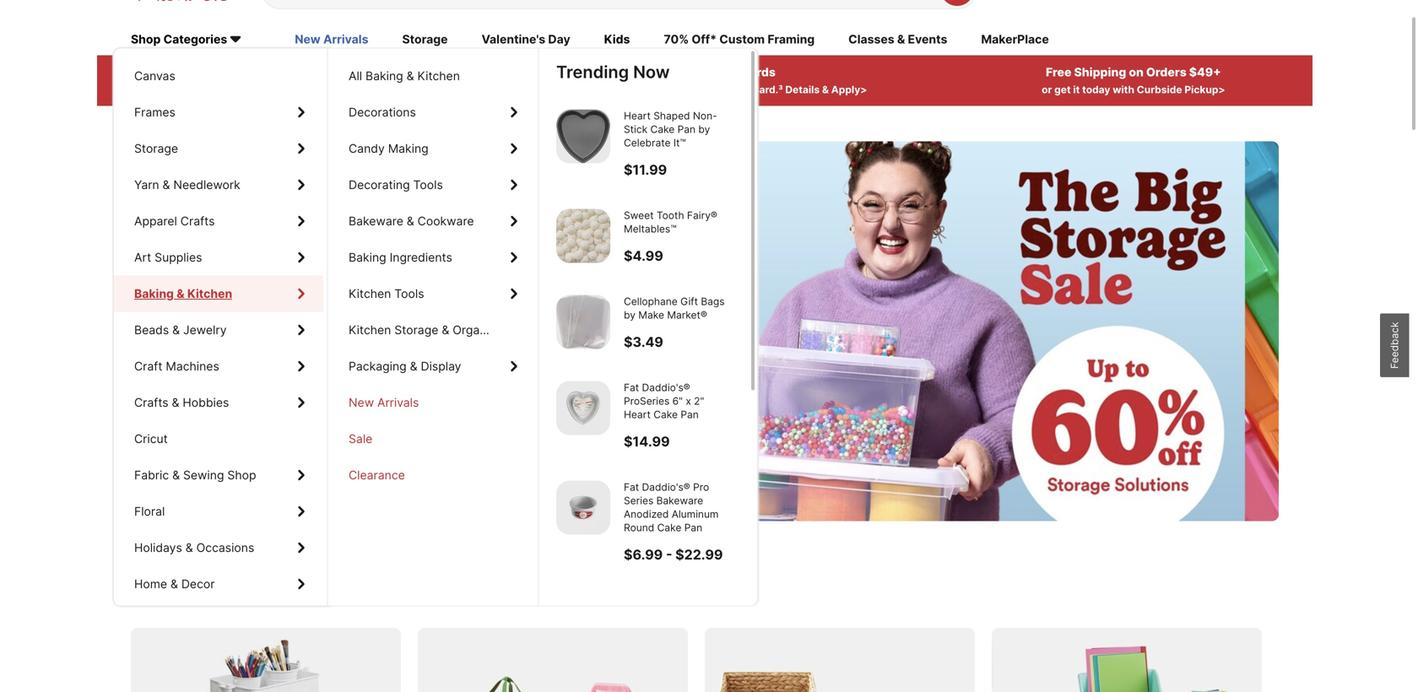 Task type: describe. For each thing, give the bounding box(es) containing it.
art for valentine's day
[[134, 250, 151, 265]]

pan inside fat daddio's® pro series bakeware anodized aluminum round cake pan
[[685, 522, 703, 534]]

price
[[300, 65, 331, 80]]

three water hyacinth baskets in white, brown and tan image
[[705, 628, 975, 692]]

valentine's day
[[482, 32, 571, 47]]

exclusions
[[301, 84, 355, 96]]

9%
[[691, 65, 709, 80]]

cellophane gift bags by make market®
[[624, 296, 725, 321]]

& inside earn 9% in rewards when you use your michaels™ credit card.³ details & apply>
[[822, 84, 829, 96]]

make
[[639, 309, 664, 321]]

beads & jewelry for classes & events
[[134, 323, 227, 337]]

crafts & hobbies for 70% off* custom framing
[[134, 396, 229, 410]]

beads for classes & events
[[134, 323, 169, 337]]

storage link for kids
[[114, 130, 323, 167]]

shop for new arrivals
[[227, 468, 256, 483]]

framing
[[768, 32, 815, 47]]

$6.99
[[624, 547, 663, 563]]

kitchen inside the kitchen storage & organization link
[[349, 323, 391, 337]]

occasions for new arrivals
[[196, 541, 254, 555]]

$22.99
[[676, 547, 723, 563]]

shaped
[[654, 110, 690, 122]]

sewing for shop categories
[[183, 468, 224, 483]]

events
[[908, 32, 948, 47]]

it
[[1074, 84, 1080, 96]]

canvas link for 70% off* custom framing
[[114, 58, 323, 94]]

proseries
[[624, 395, 670, 407]]

cricut link for valentine's day
[[114, 421, 323, 457]]

holiday storage containers image
[[418, 628, 688, 692]]

storage for classes & events
[[134, 141, 178, 156]]

yarn & needlework for valentine's day
[[134, 178, 240, 192]]

fabric & sewing shop link for new arrivals
[[114, 457, 323, 494]]

craft for storage
[[134, 359, 162, 374]]

frames for valentine's day
[[134, 105, 176, 119]]

organize!
[[389, 255, 576, 307]]

score
[[165, 319, 220, 344]]

ingredients
[[390, 250, 452, 265]]

sewing for kids
[[183, 468, 224, 483]]

organization
[[453, 323, 524, 337]]

floral for new arrivals
[[134, 505, 165, 519]]

free
[[1046, 65, 1072, 80]]

pan inside heart shaped non- stick cake pan by celebrate it™
[[678, 123, 696, 136]]

packaging & display
[[349, 359, 461, 374]]

art supplies for kids
[[134, 250, 202, 265]]

all inside 20% off all regular price purchases with code daily23us. exclusions apply>
[[234, 65, 250, 80]]

supplies for 70% off* custom framing
[[155, 250, 202, 265]]

off
[[213, 65, 232, 80]]

art supplies link for valentine's day
[[114, 239, 323, 276]]

apparel crafts for new arrivals
[[134, 214, 215, 228]]

apparel crafts for 70% off* custom framing
[[134, 214, 215, 228]]

bakeware & cookware
[[349, 214, 474, 228]]

sweet tooth fairy® meltables™
[[624, 209, 718, 235]]

tools for decorating tools
[[413, 178, 443, 192]]

baking inside 'link'
[[349, 250, 386, 265]]

20% off all regular price purchases with code daily23us. exclusions apply>
[[184, 65, 395, 96]]

save
[[131, 580, 179, 605]]

beads & jewelry link for kids
[[114, 312, 323, 348]]

crafts & hobbies link for 70% off* custom framing
[[114, 385, 323, 421]]

home for storage
[[134, 577, 167, 591]]

home & decor link for storage
[[114, 566, 323, 602]]

makerplace link
[[981, 31, 1049, 50]]

colorful plastic storage bins image
[[992, 628, 1262, 692]]

floral for shop categories
[[134, 505, 165, 519]]

hobbies for shop categories
[[183, 396, 229, 410]]

shop categories
[[131, 32, 227, 47]]

beads for new arrivals
[[134, 323, 169, 337]]

0 vertical spatial new arrivals
[[295, 32, 369, 47]]

frames link for new arrivals
[[114, 94, 323, 130]]

gift
[[681, 296, 698, 308]]

machines for storage
[[166, 359, 219, 374]]

to
[[254, 319, 274, 344]]

supplies for classes & events
[[155, 250, 202, 265]]

$4.99
[[624, 248, 663, 264]]

home for kids
[[134, 577, 167, 591]]

sewing for storage
[[183, 468, 224, 483]]

6"
[[673, 395, 683, 407]]

every
[[413, 580, 468, 605]]

baking for 70% off* custom framing
[[134, 287, 172, 301]]

beads & jewelry for valentine's day
[[134, 323, 227, 337]]

non-
[[693, 110, 717, 122]]

tooth
[[657, 209, 684, 222]]

anodized
[[624, 508, 669, 520]]

baking ingredients
[[349, 250, 452, 265]]

heart inside heart shaped non- stick cake pan by celebrate it™
[[624, 110, 651, 122]]

art for new arrivals
[[134, 250, 151, 265]]

cake inside heart shaped non- stick cake pan by celebrate it™
[[651, 123, 675, 136]]

canvas link for kids
[[114, 58, 323, 94]]

craft for 70% off* custom framing
[[134, 359, 162, 374]]

apparel crafts link for valentine's day
[[114, 203, 323, 239]]

1 horizontal spatial all
[[349, 69, 362, 83]]

yarn for shop categories
[[134, 178, 159, 192]]

crafts & hobbies for shop categories
[[134, 396, 229, 410]]

kitchen storage & organization link
[[328, 312, 536, 348]]

card.³
[[752, 84, 783, 96]]

holidays & occasions for new arrivals
[[134, 541, 254, 555]]

sale link
[[328, 421, 536, 457]]

display
[[421, 359, 461, 374]]

set.
[[303, 255, 379, 307]]

cricut for storage
[[134, 432, 168, 446]]

aluminum
[[672, 508, 719, 520]]

70% off* custom framing link
[[664, 31, 815, 50]]

details
[[786, 84, 820, 96]]

daddio's® for $6.99 - $22.99
[[642, 481, 690, 493]]

in
[[712, 65, 722, 80]]

stick
[[624, 123, 648, 136]]

kitchen tools
[[349, 287, 424, 301]]

craft machines link for kids
[[114, 348, 323, 385]]

hobbies for storage
[[183, 396, 229, 410]]

free shipping on orders $49+ or get it today with curbside pickup>
[[1042, 65, 1226, 96]]

crafts & hobbies link for shop categories
[[114, 385, 323, 421]]

frames for classes & events
[[134, 105, 176, 119]]

cricut for kids
[[134, 432, 168, 446]]

kitchen inside the kitchen tools "link"
[[349, 287, 391, 301]]

decorations
[[349, 105, 416, 119]]

storage for 70% off* custom framing
[[134, 141, 178, 156]]

yarn & needlework for new arrivals
[[134, 178, 240, 192]]

kitchen tools link
[[328, 276, 536, 312]]

apparel for kids
[[134, 214, 177, 228]]

item undefined image for $6.99 - $22.99
[[556, 481, 610, 535]]

yarn & needlework for storage
[[134, 178, 240, 192]]

trending now
[[556, 62, 670, 82]]

earn 9% in rewards when you use your michaels™ credit card.³ details & apply>
[[570, 65, 867, 96]]

baking for storage
[[134, 287, 172, 301]]

white rolling cart with art supplies image
[[131, 628, 401, 692]]

cricut for new arrivals
[[134, 432, 168, 446]]

1 vertical spatial new arrivals link
[[328, 385, 536, 421]]

baking & kitchen for new arrivals
[[134, 287, 229, 301]]

apparel for classes & events
[[134, 214, 177, 228]]

canvas for valentine's day
[[134, 69, 175, 83]]

beads & jewelry for 70% off* custom framing
[[134, 323, 227, 337]]

custom
[[720, 32, 765, 47]]

holidays for classes & events
[[134, 541, 182, 555]]

holidays for kids
[[134, 541, 182, 555]]

floral link for new arrivals
[[114, 494, 323, 530]]

creative
[[214, 580, 294, 605]]

shipping
[[1074, 65, 1127, 80]]

craft machines for storage
[[134, 359, 219, 374]]

holidays for new arrivals
[[134, 541, 182, 555]]

candy making
[[349, 141, 429, 156]]

purchases
[[333, 65, 395, 80]]

jewelry for storage
[[183, 323, 227, 337]]

round
[[624, 522, 655, 534]]

crafts & hobbies for new arrivals
[[134, 396, 229, 410]]

celebrate
[[624, 137, 671, 149]]

heart shaped non- stick cake pan by celebrate it™
[[624, 110, 717, 149]]

clearance link
[[328, 457, 536, 494]]

apparel crafts link for storage
[[114, 203, 323, 239]]

by inside heart shaped non- stick cake pan by celebrate it™
[[699, 123, 710, 136]]

series
[[624, 495, 654, 507]]

cricut link for 70% off* custom framing
[[114, 421, 323, 457]]

yarn for storage
[[134, 178, 159, 192]]

supplies.
[[523, 319, 608, 344]]

classes
[[849, 32, 895, 47]]

trending
[[556, 62, 629, 82]]

$6.99 - $22.99
[[624, 547, 723, 563]]

x
[[686, 395, 691, 407]]

kids
[[604, 32, 630, 47]]

making
[[388, 141, 429, 156]]

decor for classes & events
[[181, 577, 215, 591]]

yarn & needlework link for storage
[[114, 167, 323, 203]]

fabric & sewing shop for classes & events
[[134, 468, 256, 483]]

kids link
[[604, 31, 630, 50]]

art supplies for storage
[[134, 250, 202, 265]]

ready.
[[165, 255, 293, 307]]

frames for kids
[[134, 105, 176, 119]]

cricut link for classes & events
[[114, 421, 323, 457]]

earn
[[662, 65, 688, 80]]

today
[[1083, 84, 1111, 96]]

the big storage sale up to 60% off storage solutions with woman holding plastic containers image
[[131, 142, 1279, 522]]

home & decor link for valentine's day
[[114, 566, 323, 602]]

pro
[[693, 481, 709, 493]]

valentine's
[[482, 32, 546, 47]]

regular
[[253, 65, 298, 80]]

valentine's day link
[[482, 31, 571, 50]]

beads for shop categories
[[134, 323, 169, 337]]

baking & kitchen link for storage
[[114, 276, 323, 312]]

canvas for 70% off* custom framing
[[134, 69, 175, 83]]

occasions for classes & events
[[196, 541, 254, 555]]

packaging & display link
[[328, 348, 536, 385]]

kitchen storage & organization
[[349, 323, 524, 337]]

crafts & hobbies for classes & events
[[134, 396, 229, 410]]

crafts & hobbies link for new arrivals
[[114, 385, 323, 421]]

sweet
[[624, 209, 654, 222]]

yarn & needlework link for classes & events
[[114, 167, 323, 203]]

score up to 60% off essential storage supplies.
[[165, 319, 608, 344]]

70% off* custom framing
[[664, 32, 815, 47]]



Task type: locate. For each thing, give the bounding box(es) containing it.
storage left for
[[299, 580, 375, 605]]

occasions for 70% off* custom framing
[[196, 541, 254, 555]]

0 horizontal spatial arrivals
[[323, 32, 369, 47]]

1 horizontal spatial on
[[1129, 65, 1144, 80]]

craft machines for kids
[[134, 359, 219, 374]]

0 horizontal spatial with
[[188, 84, 210, 96]]

categories
[[163, 32, 227, 47]]

holidays & occasions link for shop categories
[[114, 530, 323, 566]]

kitchen
[[418, 69, 460, 83], [186, 287, 229, 301], [186, 287, 229, 301], [186, 287, 229, 301], [186, 287, 229, 301], [186, 287, 229, 301], [186, 287, 229, 301], [186, 287, 229, 301], [187, 287, 232, 301], [349, 287, 391, 301], [349, 323, 391, 337]]

needlework
[[173, 178, 240, 192], [173, 178, 240, 192], [173, 178, 240, 192], [173, 178, 240, 192], [173, 178, 240, 192], [173, 178, 240, 192], [173, 178, 240, 192], [173, 178, 240, 192]]

floral link for classes & events
[[114, 494, 323, 530]]

supplies
[[155, 250, 202, 265], [155, 250, 202, 265], [155, 250, 202, 265], [155, 250, 202, 265], [155, 250, 202, 265], [155, 250, 202, 265], [155, 250, 202, 265], [155, 250, 202, 265]]

hobbies for classes & events
[[183, 396, 229, 410]]

bakeware down "decorating"
[[349, 214, 403, 228]]

packaging
[[349, 359, 407, 374]]

yarn for new arrivals
[[134, 178, 159, 192]]

holidays & occasions link
[[114, 530, 323, 566], [114, 530, 323, 566], [114, 530, 323, 566], [114, 530, 323, 566], [114, 530, 323, 566], [114, 530, 323, 566], [114, 530, 323, 566], [114, 530, 323, 566]]

fabric & sewing shop link for valentine's day
[[114, 457, 323, 494]]

home & decor link for kids
[[114, 566, 323, 602]]

1 fat from the top
[[624, 382, 639, 394]]

new arrivals link down display
[[328, 385, 536, 421]]

0 vertical spatial pan
[[678, 123, 696, 136]]

with inside free shipping on orders $49+ or get it today with curbside pickup>
[[1113, 84, 1135, 96]]

0 horizontal spatial all
[[234, 65, 250, 80]]

item undefined image for $11.99
[[556, 109, 610, 163]]

home & decor for shop categories
[[134, 577, 215, 591]]

apparel for valentine's day
[[134, 214, 177, 228]]

baking for shop categories
[[134, 287, 172, 301]]

machines for new arrivals
[[166, 359, 219, 374]]

cricut link for kids
[[114, 421, 323, 457]]

arrivals
[[323, 32, 369, 47], [377, 396, 419, 410]]

get
[[1055, 84, 1071, 96]]

baking & kitchen for classes & events
[[134, 287, 229, 301]]

daily23us.
[[240, 84, 299, 96]]

baking for new arrivals
[[134, 287, 172, 301]]

storage for shop categories
[[134, 141, 178, 156]]

baking ingredients link
[[328, 239, 536, 276]]

home for 70% off* custom framing
[[134, 577, 167, 591]]

1 horizontal spatial storage
[[446, 319, 518, 344]]

storage for new arrivals
[[134, 141, 178, 156]]

beads & jewelry link
[[114, 312, 323, 348], [114, 312, 323, 348], [114, 312, 323, 348], [114, 312, 323, 348], [114, 312, 323, 348], [114, 312, 323, 348], [114, 312, 323, 348], [114, 312, 323, 348]]

0 vertical spatial tools
[[413, 178, 443, 192]]

needlework for valentine's day
[[173, 178, 240, 192]]

with inside 20% off all regular price purchases with code daily23us. exclusions apply>
[[188, 84, 210, 96]]

new arrivals link
[[295, 31, 369, 50], [328, 385, 536, 421]]

with down 20%
[[188, 84, 210, 96]]

1 vertical spatial storage
[[299, 580, 375, 605]]

by inside cellophane gift bags by make market®
[[624, 309, 636, 321]]

2 vertical spatial pan
[[685, 522, 703, 534]]

home & decor for storage
[[134, 577, 215, 591]]

art supplies for valentine's day
[[134, 250, 202, 265]]

home & decor for valentine's day
[[134, 577, 215, 591]]

or
[[1042, 84, 1052, 96]]

up
[[225, 319, 249, 344]]

cake down anodized
[[657, 522, 682, 534]]

item undefined image left series
[[556, 481, 610, 535]]

art for classes & events
[[134, 250, 151, 265]]

crafts & hobbies for valentine's day
[[134, 396, 229, 410]]

new up price
[[295, 32, 321, 47]]

shop for 70% off* custom framing
[[227, 468, 256, 483]]

0 vertical spatial new
[[295, 32, 321, 47]]

heart up stick
[[624, 110, 651, 122]]

holidays for 70% off* custom framing
[[134, 541, 182, 555]]

0 vertical spatial bakeware
[[349, 214, 403, 228]]

pan down 'x' at the bottom
[[681, 409, 699, 421]]

art supplies link
[[114, 239, 323, 276], [114, 239, 323, 276], [114, 239, 323, 276], [114, 239, 323, 276], [114, 239, 323, 276], [114, 239, 323, 276], [114, 239, 323, 276], [114, 239, 323, 276]]

holidays & occasions link for classes & events
[[114, 530, 323, 566]]

1 horizontal spatial bakeware
[[657, 495, 704, 507]]

needlework for shop categories
[[173, 178, 240, 192]]

on right save
[[184, 580, 209, 605]]

cricut for valentine's day
[[134, 432, 168, 446]]

occasions for kids
[[196, 541, 254, 555]]

1 vertical spatial pan
[[681, 409, 699, 421]]

fabric for storage
[[134, 468, 169, 483]]

for
[[380, 580, 408, 605]]

item undefined image left the sweet
[[556, 209, 610, 263]]

tools down baking ingredients
[[395, 287, 424, 301]]

baking & kitchen link for 70% off* custom framing
[[114, 276, 323, 312]]

cricut for 70% off* custom framing
[[134, 432, 168, 446]]

yarn & needlework for shop categories
[[134, 178, 240, 192]]

fat up proseries
[[624, 382, 639, 394]]

storage
[[402, 32, 448, 47], [134, 141, 178, 156], [134, 141, 178, 156], [134, 141, 178, 156], [134, 141, 178, 156], [134, 141, 178, 156], [134, 141, 178, 156], [134, 141, 178, 156], [134, 141, 178, 156], [395, 323, 439, 337]]

1 vertical spatial new arrivals
[[349, 396, 419, 410]]

ready. set. organize!
[[165, 255, 576, 307]]

2 with from the left
[[1113, 84, 1135, 96]]

1 vertical spatial tools
[[395, 287, 424, 301]]

0 vertical spatial fat
[[624, 382, 639, 394]]

canvas link for valentine's day
[[114, 58, 323, 94]]

arrivals up purchases
[[323, 32, 369, 47]]

storage down 'organize!'
[[446, 319, 518, 344]]

home
[[134, 577, 167, 591], [134, 577, 167, 591], [134, 577, 167, 591], [134, 577, 167, 591], [134, 577, 167, 591], [134, 577, 167, 591], [134, 577, 167, 591], [134, 577, 167, 591]]

craft for shop categories
[[134, 359, 162, 374]]

2 vertical spatial cake
[[657, 522, 682, 534]]

craft machines for classes & events
[[134, 359, 219, 374]]

bakeware & cookware link
[[328, 203, 536, 239]]

decor for kids
[[181, 577, 215, 591]]

0 vertical spatial storage
[[446, 319, 518, 344]]

yarn for valentine's day
[[134, 178, 159, 192]]

home & decor for new arrivals
[[134, 577, 215, 591]]

0 horizontal spatial by
[[624, 309, 636, 321]]

craft machines for shop categories
[[134, 359, 219, 374]]

fat up series
[[624, 481, 639, 493]]

art supplies link for shop categories
[[114, 239, 323, 276]]

supplies for valentine's day
[[155, 250, 202, 265]]

tools inside "link"
[[395, 287, 424, 301]]

crafts & hobbies link for classes & events
[[114, 385, 323, 421]]

cake down shaped
[[651, 123, 675, 136]]

new arrivals up price
[[295, 32, 369, 47]]

fabric & sewing shop link for 70% off* custom framing
[[114, 457, 323, 494]]

by left "make"
[[624, 309, 636, 321]]

1 with from the left
[[188, 84, 210, 96]]

apparel crafts link for 70% off* custom framing
[[114, 203, 323, 239]]

canvas link for storage
[[114, 58, 323, 94]]

machines
[[166, 359, 219, 374], [166, 359, 219, 374], [166, 359, 219, 374], [166, 359, 219, 374], [166, 359, 219, 374], [166, 359, 219, 374], [166, 359, 219, 374], [166, 359, 219, 374]]

canvas link
[[114, 58, 323, 94], [114, 58, 323, 94], [114, 58, 323, 94], [114, 58, 323, 94], [114, 58, 323, 94], [114, 58, 323, 94], [114, 58, 323, 94], [114, 58, 323, 94]]

bakeware up aluminum
[[657, 495, 704, 507]]

your
[[641, 84, 663, 96]]

0 horizontal spatial storage
[[299, 580, 375, 605]]

0 horizontal spatial on
[[184, 580, 209, 605]]

candy making link
[[328, 130, 536, 167]]

apparel crafts for valentine's day
[[134, 214, 215, 228]]

now
[[633, 62, 670, 82]]

frames link
[[114, 94, 323, 130], [114, 94, 323, 130], [114, 94, 323, 130], [114, 94, 323, 130], [114, 94, 323, 130], [114, 94, 323, 130], [114, 94, 323, 130], [114, 94, 323, 130]]

5 item undefined image from the top
[[556, 481, 610, 535]]

floral for 70% off* custom framing
[[134, 505, 165, 519]]

decorating tools link
[[328, 167, 536, 203]]

item undefined image left proseries
[[556, 381, 610, 435]]

art supplies for 70% off* custom framing
[[134, 250, 202, 265]]

home & decor
[[134, 577, 215, 591], [134, 577, 215, 591], [134, 577, 215, 591], [134, 577, 215, 591], [134, 577, 215, 591], [134, 577, 215, 591], [134, 577, 215, 591], [134, 577, 215, 591]]

crafts & hobbies
[[134, 396, 229, 410], [134, 396, 229, 410], [134, 396, 229, 410], [134, 396, 229, 410], [134, 396, 229, 410], [134, 396, 229, 410], [134, 396, 229, 410], [134, 396, 229, 410]]

cake inside fat daddio's® pro series bakeware anodized aluminum round cake pan
[[657, 522, 682, 534]]

heart inside "fat daddio's® proseries 6" x 2" heart cake pan"
[[624, 409, 651, 421]]

fabric & sewing shop
[[134, 468, 256, 483], [134, 468, 256, 483], [134, 468, 256, 483], [134, 468, 256, 483], [134, 468, 256, 483], [134, 468, 256, 483], [134, 468, 256, 483], [134, 468, 256, 483]]

cake inside "fat daddio's® proseries 6" x 2" heart cake pan"
[[654, 409, 678, 421]]

0 vertical spatial cake
[[651, 123, 675, 136]]

it™
[[674, 137, 686, 149]]

1 vertical spatial fat
[[624, 481, 639, 493]]

2"
[[694, 395, 704, 407]]

craft machines
[[134, 359, 219, 374], [134, 359, 219, 374], [134, 359, 219, 374], [134, 359, 219, 374], [134, 359, 219, 374], [134, 359, 219, 374], [134, 359, 219, 374], [134, 359, 219, 374]]

fat for $14.99
[[624, 382, 639, 394]]

on up curbside
[[1129, 65, 1144, 80]]

$49+
[[1190, 65, 1222, 80]]

decorating
[[349, 178, 410, 192]]

apparel crafts link
[[114, 203, 323, 239], [114, 203, 323, 239], [114, 203, 323, 239], [114, 203, 323, 239], [114, 203, 323, 239], [114, 203, 323, 239], [114, 203, 323, 239], [114, 203, 323, 239]]

&
[[897, 32, 905, 47], [407, 69, 414, 83], [822, 84, 829, 96], [163, 178, 170, 192], [163, 178, 170, 192], [163, 178, 170, 192], [163, 178, 170, 192], [163, 178, 170, 192], [163, 178, 170, 192], [163, 178, 170, 192], [163, 178, 170, 192], [407, 214, 414, 228], [175, 287, 183, 301], [175, 287, 183, 301], [175, 287, 183, 301], [175, 287, 183, 301], [175, 287, 183, 301], [175, 287, 183, 301], [175, 287, 183, 301], [177, 287, 185, 301], [172, 323, 180, 337], [172, 323, 180, 337], [172, 323, 180, 337], [172, 323, 180, 337], [172, 323, 180, 337], [172, 323, 180, 337], [172, 323, 180, 337], [172, 323, 180, 337], [442, 323, 449, 337], [410, 359, 418, 374], [172, 396, 179, 410], [172, 396, 179, 410], [172, 396, 179, 410], [172, 396, 179, 410], [172, 396, 179, 410], [172, 396, 179, 410], [172, 396, 179, 410], [172, 396, 179, 410], [172, 468, 180, 483], [172, 468, 180, 483], [172, 468, 180, 483], [172, 468, 180, 483], [172, 468, 180, 483], [172, 468, 180, 483], [172, 468, 180, 483], [172, 468, 180, 483], [186, 541, 193, 555], [186, 541, 193, 555], [186, 541, 193, 555], [186, 541, 193, 555], [186, 541, 193, 555], [186, 541, 193, 555], [186, 541, 193, 555], [186, 541, 193, 555], [171, 577, 178, 591], [171, 577, 178, 591], [171, 577, 178, 591], [171, 577, 178, 591], [171, 577, 178, 591], [171, 577, 178, 591], [171, 577, 178, 591], [171, 577, 178, 591]]

1 horizontal spatial by
[[699, 123, 710, 136]]

beads & jewelry for storage
[[134, 323, 227, 337]]

art
[[134, 250, 151, 265], [134, 250, 151, 265], [134, 250, 151, 265], [134, 250, 151, 265], [134, 250, 151, 265], [134, 250, 151, 265], [134, 250, 151, 265], [134, 250, 151, 265]]

baking & kitchen link for new arrivals
[[114, 276, 323, 312]]

baking for kids
[[134, 287, 172, 301]]

$14.99
[[624, 434, 670, 450]]

crafts & hobbies link for kids
[[114, 385, 323, 421]]

item undefined image down when
[[556, 109, 610, 163]]

0 vertical spatial new arrivals link
[[295, 31, 369, 50]]

tools
[[413, 178, 443, 192], [395, 287, 424, 301]]

pan up it™
[[678, 123, 696, 136]]

0 vertical spatial daddio's®
[[642, 382, 690, 394]]

art supplies link for classes & events
[[114, 239, 323, 276]]

code
[[213, 84, 237, 96]]

1 item undefined image from the top
[[556, 109, 610, 163]]

home for shop categories
[[134, 577, 167, 591]]

shop
[[131, 32, 161, 47], [227, 468, 256, 483], [227, 468, 256, 483], [227, 468, 256, 483], [227, 468, 256, 483], [227, 468, 256, 483], [227, 468, 256, 483], [227, 468, 256, 483], [227, 468, 256, 483]]

fabric & sewing shop for kids
[[134, 468, 256, 483]]

yarn for classes & events
[[134, 178, 159, 192]]

bags
[[701, 296, 725, 308]]

all
[[234, 65, 250, 80], [349, 69, 362, 83]]

by down non- at the top
[[699, 123, 710, 136]]

daddio's® for $14.99
[[642, 382, 690, 394]]

craft machines for 70% off* custom framing
[[134, 359, 219, 374]]

2 item undefined image from the top
[[556, 209, 610, 263]]

floral link for shop categories
[[114, 494, 323, 530]]

holidays for shop categories
[[134, 541, 182, 555]]

holidays
[[134, 541, 182, 555], [134, 541, 182, 555], [134, 541, 182, 555], [134, 541, 182, 555], [134, 541, 182, 555], [134, 541, 182, 555], [134, 541, 182, 555], [134, 541, 182, 555]]

1 vertical spatial daddio's®
[[642, 481, 690, 493]]

holidays for storage
[[134, 541, 182, 555]]

1 vertical spatial arrivals
[[377, 396, 419, 410]]

item undefined image left $3.49 on the left of page
[[556, 295, 610, 349]]

yarn & needlework link for shop categories
[[114, 167, 323, 203]]

with right today
[[1113, 84, 1135, 96]]

0 vertical spatial arrivals
[[323, 32, 369, 47]]

1 vertical spatial bakeware
[[657, 495, 704, 507]]

pan inside "fat daddio's® proseries 6" x 2" heart cake pan"
[[681, 409, 699, 421]]

new
[[295, 32, 321, 47], [349, 396, 374, 410]]

art supplies link for new arrivals
[[114, 239, 323, 276]]

0 horizontal spatial new
[[295, 32, 321, 47]]

2 heart from the top
[[624, 409, 651, 421]]

credit
[[719, 84, 750, 96]]

new up sale
[[349, 396, 374, 410]]

0 vertical spatial heart
[[624, 110, 651, 122]]

beads for storage
[[134, 323, 169, 337]]

pan down aluminum
[[685, 522, 703, 534]]

fat inside "fat daddio's® proseries 6" x 2" heart cake pan"
[[624, 382, 639, 394]]

1 horizontal spatial arrivals
[[377, 396, 419, 410]]

canvas for new arrivals
[[134, 69, 175, 83]]

2 daddio's® from the top
[[642, 481, 690, 493]]

craft machines link for 70% off* custom framing
[[114, 348, 323, 385]]

beads for 70% off* custom framing
[[134, 323, 169, 337]]

decorations link
[[328, 94, 536, 130]]

storage link for new arrivals
[[114, 130, 323, 167]]

use
[[620, 84, 638, 96]]

item undefined image for $4.99
[[556, 209, 610, 263]]

item undefined image for $14.99
[[556, 381, 610, 435]]

1 horizontal spatial with
[[1113, 84, 1135, 96]]

yarn & needlework link for kids
[[114, 167, 323, 203]]

cricut link
[[114, 421, 323, 457], [114, 421, 323, 457], [114, 421, 323, 457], [114, 421, 323, 457], [114, 421, 323, 457], [114, 421, 323, 457], [114, 421, 323, 457], [114, 421, 323, 457]]

save on creative storage for every space.
[[131, 580, 539, 605]]

frames for 70% off* custom framing
[[134, 105, 176, 119]]

arrivals down packaging & display
[[377, 396, 419, 410]]

daddio's® up 6"
[[642, 382, 690, 394]]

apply>
[[357, 84, 391, 96]]

meltables™
[[624, 223, 677, 235]]

cookware
[[418, 214, 474, 228]]

1 vertical spatial cake
[[654, 409, 678, 421]]

apparel crafts
[[134, 214, 215, 228], [134, 214, 215, 228], [134, 214, 215, 228], [134, 214, 215, 228], [134, 214, 215, 228], [134, 214, 215, 228], [134, 214, 215, 228], [134, 214, 215, 228]]

new arrivals down the packaging
[[349, 396, 419, 410]]

machines for classes & events
[[166, 359, 219, 374]]

jewelry for classes & events
[[183, 323, 227, 337]]

bakeware inside fat daddio's® pro series bakeware anodized aluminum round cake pan
[[657, 495, 704, 507]]

0 horizontal spatial bakeware
[[349, 214, 403, 228]]

day
[[548, 32, 571, 47]]

kitchen inside all baking & kitchen link
[[418, 69, 460, 83]]

all right off
[[234, 65, 250, 80]]

item undefined image
[[556, 109, 610, 163], [556, 209, 610, 263], [556, 295, 610, 349], [556, 381, 610, 435], [556, 481, 610, 535]]

fat inside fat daddio's® pro series bakeware anodized aluminum round cake pan
[[624, 481, 639, 493]]

occasions
[[196, 541, 254, 555], [196, 541, 254, 555], [196, 541, 254, 555], [196, 541, 254, 555], [196, 541, 254, 555], [196, 541, 254, 555], [196, 541, 254, 555], [196, 541, 254, 555]]

baking & kitchen for shop categories
[[134, 287, 229, 301]]

apparel crafts for storage
[[134, 214, 215, 228]]

decorating tools
[[349, 178, 443, 192]]

on inside free shipping on orders $49+ or get it today with curbside pickup>
[[1129, 65, 1144, 80]]

1 heart from the top
[[624, 110, 651, 122]]

item undefined image for $3.49
[[556, 295, 610, 349]]

fabric for shop categories
[[134, 468, 169, 483]]

heart down proseries
[[624, 409, 651, 421]]

beads & jewelry link for classes & events
[[114, 312, 323, 348]]

canvas link for new arrivals
[[114, 58, 323, 94]]

1 vertical spatial new
[[349, 396, 374, 410]]

tools down candy making link
[[413, 178, 443, 192]]

fabric & sewing shop link for kids
[[114, 457, 323, 494]]

space.
[[473, 580, 539, 605]]

off
[[326, 319, 352, 344]]

all up apply>
[[349, 69, 362, 83]]

daddio's® inside fat daddio's® pro series bakeware anodized aluminum round cake pan
[[642, 481, 690, 493]]

0 vertical spatial by
[[699, 123, 710, 136]]

4 item undefined image from the top
[[556, 381, 610, 435]]

daddio's® up series
[[642, 481, 690, 493]]

cricut
[[134, 432, 168, 446], [134, 432, 168, 446], [134, 432, 168, 446], [134, 432, 168, 446], [134, 432, 168, 446], [134, 432, 168, 446], [134, 432, 168, 446], [134, 432, 168, 446]]

$3.49
[[624, 334, 664, 350]]

when
[[570, 84, 597, 96]]

holidays & occasions for valentine's day
[[134, 541, 254, 555]]

crafts & hobbies link for storage
[[114, 385, 323, 421]]

1 daddio's® from the top
[[642, 382, 690, 394]]

1 horizontal spatial new
[[349, 396, 374, 410]]

3 item undefined image from the top
[[556, 295, 610, 349]]

curbside
[[1137, 84, 1183, 96]]

new arrivals link up price
[[295, 31, 369, 50]]

daddio's® inside "fat daddio's® proseries 6" x 2" heart cake pan"
[[642, 382, 690, 394]]

craft machines link for new arrivals
[[114, 348, 323, 385]]

home & decor link
[[114, 566, 323, 602], [114, 566, 323, 602], [114, 566, 323, 602], [114, 566, 323, 602], [114, 566, 323, 602], [114, 566, 323, 602], [114, 566, 323, 602], [114, 566, 323, 602]]

art supplies link for storage
[[114, 239, 323, 276]]

market®
[[667, 309, 707, 321]]

needlework for classes & events
[[173, 178, 240, 192]]

1 vertical spatial by
[[624, 309, 636, 321]]

cake down 6"
[[654, 409, 678, 421]]

sale
[[349, 432, 373, 446]]

0 vertical spatial on
[[1129, 65, 1144, 80]]

1 vertical spatial on
[[184, 580, 209, 605]]

1 vertical spatial heart
[[624, 409, 651, 421]]

2 fat from the top
[[624, 481, 639, 493]]

candy
[[349, 141, 385, 156]]

occasions for valentine's day
[[196, 541, 254, 555]]



Task type: vqa. For each thing, say whether or not it's contained in the screenshot.
Apparel Crafts link for Shop Categories
yes



